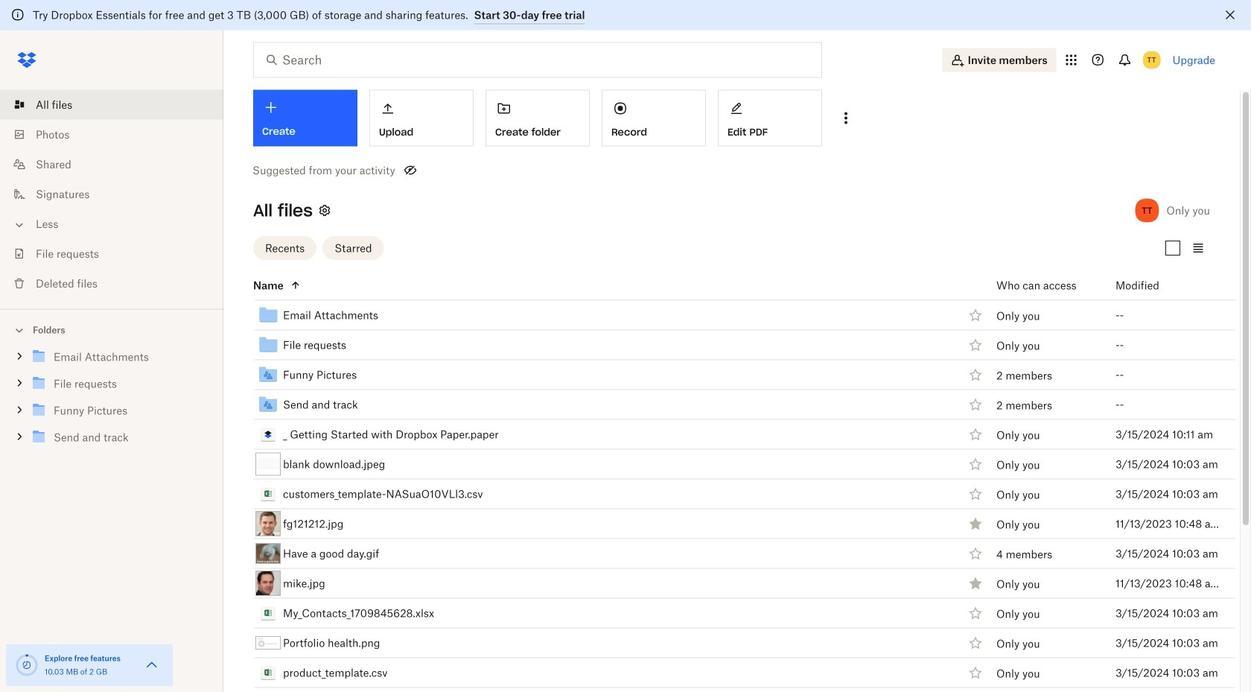 Task type: describe. For each thing, give the bounding box(es) containing it.
name sandwich signature.pdf, modified 11/13/2023 10:58 am, element
[[221, 688, 1237, 692]]

/blank download.jpeg image
[[256, 453, 281, 476]]

add to starred image for name _ getting started with dropbox paper.paper, modified 3/15/2024 10:11 am, element
[[967, 425, 985, 443]]

add to starred image for name blank download.jpeg, modified 3/15/2024 10:03 am, element
[[967, 455, 985, 473]]

name file requests, modified 12/14/2023 5:10 pm, element
[[221, 330, 1237, 360]]

remove from starred image
[[967, 515, 985, 533]]

add to starred image for name have a good day.gif, modified 3/15/2024 10:03 am, element
[[967, 545, 985, 562]]

Search in folder "Dropbox" text field
[[282, 51, 791, 69]]

name have a good day.gif, modified 3/15/2024 10:03 am, element
[[221, 539, 1237, 569]]

name _ getting started with dropbox paper.paper, modified 3/15/2024 10:11 am, element
[[221, 420, 1237, 450]]

/mike.jpg image
[[256, 571, 281, 596]]

name blank download.jpeg, modified 3/15/2024 10:03 am, element
[[221, 450, 1237, 479]]

remove from starred image
[[967, 574, 985, 592]]

add to starred image for name file requests, modified 12/14/2023 5:10 pm, element
[[967, 336, 985, 354]]

add to starred image for name product_template.csv, modified 3/15/2024 10:03 am, element
[[967, 664, 985, 682]]

name portfolio health.png, modified 3/15/2024 10:03 am, element
[[221, 628, 1237, 658]]

quota usage image
[[15, 653, 39, 677]]



Task type: vqa. For each thing, say whether or not it's contained in the screenshot.
THE YOUR
no



Task type: locate. For each thing, give the bounding box(es) containing it.
list
[[0, 81, 224, 309]]

name funny pictures, modified 11/13/2023 11:13 am, element
[[221, 360, 1237, 390]]

name mike.jpg, modified 11/13/2023 10:48 am, element
[[221, 569, 1237, 599]]

2 add to starred image from the top
[[967, 396, 985, 413]]

add to starred image inside name my_contacts_1709845628.xlsx, modified 3/15/2024 10:03 am, "element"
[[967, 604, 985, 622]]

add to starred image inside the name send and track, modified 3/15/2024 9:47 am, element
[[967, 396, 985, 413]]

folder settings image
[[316, 202, 334, 219]]

add to starred image for name portfolio health.png, modified 3/15/2024 10:03 am, element
[[967, 634, 985, 652]]

name product_template.csv, modified 3/15/2024 10:03 am, element
[[221, 658, 1237, 688]]

add to starred image inside name _ getting started with dropbox paper.paper, modified 3/15/2024 10:11 am, element
[[967, 425, 985, 443]]

alert
[[0, 0, 1252, 30]]

5 add to starred image from the top
[[967, 545, 985, 562]]

less image
[[12, 218, 27, 232]]

3 add to starred image from the top
[[967, 455, 985, 473]]

group
[[0, 340, 224, 462]]

add to starred image inside name customers_template-nasuao10vll3.csv, modified 3/15/2024 10:03 am, element
[[967, 485, 985, 503]]

table
[[221, 271, 1237, 692]]

add to starred image for the name email attachments, modified 11/13/2023 11:24 am, element
[[967, 306, 985, 324]]

1 add to starred image from the top
[[967, 306, 985, 324]]

3 add to starred image from the top
[[967, 425, 985, 443]]

add to starred image inside name funny pictures, modified 11/13/2023 11:13 am, element
[[967, 366, 985, 384]]

name email attachments, modified 11/13/2023 11:24 am, element
[[221, 301, 1237, 330]]

4 add to starred image from the top
[[967, 634, 985, 652]]

add to starred image inside name blank download.jpeg, modified 3/15/2024 10:03 am, element
[[967, 455, 985, 473]]

add to starred image for name customers_template-nasuao10vll3.csv, modified 3/15/2024 10:03 am, element
[[967, 485, 985, 503]]

add to starred image inside name product_template.csv, modified 3/15/2024 10:03 am, element
[[967, 664, 985, 682]]

4 add to starred image from the top
[[967, 485, 985, 503]]

/portfolio health.png image
[[256, 636, 281, 650]]

2 add to starred image from the top
[[967, 366, 985, 384]]

add to starred image inside name file requests, modified 12/14/2023 5:10 pm, element
[[967, 336, 985, 354]]

1 add to starred image from the top
[[967, 336, 985, 354]]

/have a good day.gif image
[[256, 543, 281, 564]]

name my_contacts_1709845628.xlsx, modified 3/15/2024 10:03 am, element
[[221, 599, 1237, 628]]

add to starred image inside the name email attachments, modified 11/13/2023 11:24 am, element
[[967, 306, 985, 324]]

dropbox image
[[12, 45, 42, 75]]

7 add to starred image from the top
[[967, 664, 985, 682]]

add to starred image for the name send and track, modified 3/15/2024 9:47 am, element
[[967, 396, 985, 413]]

name customers_template-nasuao10vll3.csv, modified 3/15/2024 10:03 am, element
[[221, 479, 1237, 509]]

quota usage progress bar
[[15, 653, 39, 677]]

6 add to starred image from the top
[[967, 604, 985, 622]]

list item
[[0, 90, 224, 120]]

add to starred image
[[967, 306, 985, 324], [967, 366, 985, 384], [967, 455, 985, 473], [967, 634, 985, 652]]

/fg121212.jpg image
[[256, 511, 281, 536]]

add to starred image for name my_contacts_1709845628.xlsx, modified 3/15/2024 10:03 am, "element"
[[967, 604, 985, 622]]

add to starred image for name funny pictures, modified 11/13/2023 11:13 am, element at the bottom
[[967, 366, 985, 384]]

add to starred image
[[967, 336, 985, 354], [967, 396, 985, 413], [967, 425, 985, 443], [967, 485, 985, 503], [967, 545, 985, 562], [967, 604, 985, 622], [967, 664, 985, 682]]

name fg121212.jpg, modified 11/13/2023 10:48 am, element
[[221, 509, 1237, 539]]

name send and track, modified 3/15/2024 9:47 am, element
[[221, 390, 1237, 420]]



